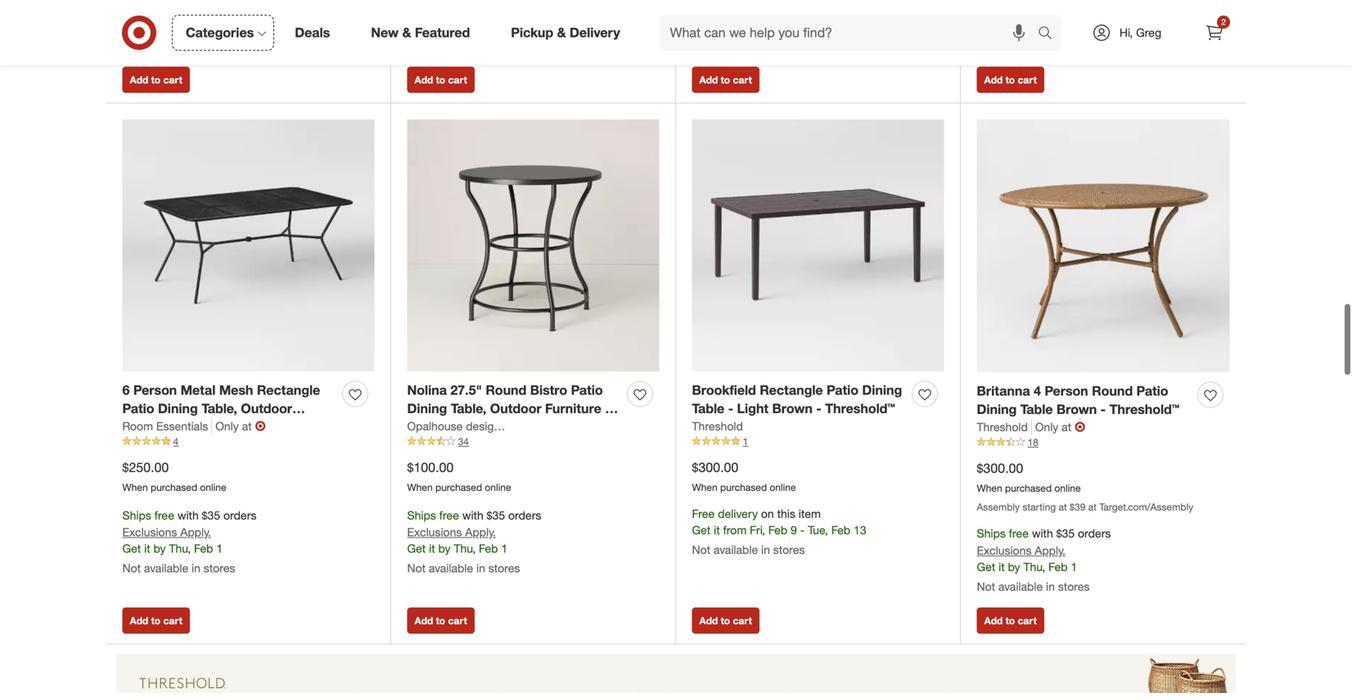 Task type: vqa. For each thing, say whether or not it's contained in the screenshot.
Bistro
yes



Task type: describe. For each thing, give the bounding box(es) containing it.
when for $250.00
[[122, 481, 148, 494]]

hi, greg
[[1120, 25, 1162, 40]]

4 link
[[122, 435, 375, 449]]

brown for table
[[1057, 402, 1097, 418]]

round inside nolina 27.5" round bistro patio dining table, outdoor furniture - opalhouse™ designed with jungalow™
[[486, 382, 527, 398]]

apply. for nolina 27.5" round bistro patio dining table, outdoor furniture - opalhouse™ designed with jungalow™
[[465, 525, 496, 540]]

table inside britanna 4 person round patio dining table brown - threshold™
[[1021, 402, 1053, 418]]

ships free with $35 orders exclusions apply. get it by thu, feb 1 not available in stores for $250.00
[[122, 508, 257, 576]]

dining inside britanna 4 person round patio dining table brown - threshold™
[[977, 402, 1017, 418]]

6
[[122, 382, 130, 398]]

$100.00 when purchased online
[[407, 460, 511, 494]]

when inside $300.00 when purchased online assembly starting at $39 at target.com/assembly
[[977, 482, 1003, 495]]

exclusions for 6 person metal mesh rectangle patio dining table, outdoor furniture - room essentials™
[[122, 525, 177, 540]]

room essentials only at ¬
[[122, 418, 266, 434]]

by left categories on the top of page
[[154, 18, 166, 32]]

deals link
[[281, 15, 351, 51]]

designed inside opalhouse designed with jungalow 'link'
[[466, 419, 514, 434]]

nolina
[[407, 382, 447, 398]]

threshold™ for round
[[1110, 402, 1180, 418]]

- down 'brookfield' at the bottom of the page
[[728, 401, 734, 417]]

patio inside 6 person metal mesh rectangle patio dining table, outdoor furniture - room essentials™
[[122, 401, 154, 417]]

13
[[854, 523, 867, 537]]

on
[[761, 507, 774, 521]]

pickup & delivery link
[[497, 15, 641, 51]]

by inside 'get it by thu, feb 1 not available in stores'
[[438, 18, 451, 32]]

brookfield
[[692, 382, 756, 398]]

6 person metal mesh rectangle patio dining table, outdoor furniture - room essentials™ link
[[122, 381, 336, 436]]

person inside 6 person metal mesh rectangle patio dining table, outdoor furniture - room essentials™
[[133, 382, 177, 398]]

27.5"
[[451, 382, 482, 398]]

0 horizontal spatial ¬
[[255, 418, 266, 434]]

& for pickup
[[557, 25, 566, 41]]

free for $250.00
[[154, 508, 174, 523]]

ships free with $35 orders exclusions apply. get it by thu, feb 1 not available in stores for $100.00
[[407, 508, 542, 576]]

table, inside nolina 27.5" round bistro patio dining table, outdoor furniture - opalhouse™ designed with jungalow™
[[451, 401, 487, 417]]

by down $250.00 when purchased online
[[154, 542, 166, 556]]

furniture inside nolina 27.5" round bistro patio dining table, outdoor furniture - opalhouse™ designed with jungalow™
[[545, 401, 602, 417]]

jungalow™
[[407, 438, 475, 454]]

available inside free delivery on this item get it from fri, feb 9 - tue, feb 13 not available in stores
[[714, 543, 758, 557]]

threshold for threshold only at ¬
[[977, 420, 1028, 434]]

britanna 4 person round patio dining table brown - threshold™ link
[[977, 382, 1192, 419]]

- inside britanna 4 person round patio dining table brown - threshold™
[[1101, 402, 1106, 418]]

exclusions for britanna 4 person round patio dining table brown - threshold™
[[977, 544, 1032, 558]]

outdoor inside nolina 27.5" round bistro patio dining table, outdoor furniture - opalhouse™ designed with jungalow™
[[490, 401, 542, 417]]

get inside free delivery on this item get it from fri, feb 9 - tue, feb 13 not available in stores
[[692, 523, 711, 537]]

free
[[692, 507, 715, 521]]

$300.00 when purchased online assembly starting at $39 at target.com/assembly
[[977, 461, 1194, 513]]

apply. for britanna 4 person round patio dining table brown - threshold™
[[1035, 544, 1066, 558]]

categories link
[[172, 15, 274, 51]]

new
[[371, 25, 399, 41]]

34
[[458, 436, 469, 448]]

by down $100.00 when purchased online
[[438, 542, 451, 556]]

pickup & delivery
[[511, 25, 620, 41]]

- up 1 link
[[817, 401, 822, 417]]

fri,
[[750, 523, 765, 537]]

$300.00 when purchased online
[[692, 460, 796, 494]]

target.com/assembly
[[1100, 501, 1194, 513]]

starting
[[1023, 501, 1056, 513]]

pickup
[[511, 25, 554, 41]]

brown for light
[[773, 401, 813, 417]]

$250.00
[[122, 460, 169, 476]]

& for new
[[402, 25, 411, 41]]

get inside 'get it by thu, feb 1 not available in stores'
[[407, 18, 426, 32]]

it down $100.00 when purchased online
[[429, 542, 435, 556]]

online for $100.00
[[485, 481, 511, 494]]

room inside room essentials only at ¬
[[122, 419, 153, 434]]

featured
[[415, 25, 470, 41]]

greg
[[1137, 25, 1162, 40]]

by down assembly
[[1008, 560, 1021, 574]]

britanna
[[977, 383, 1031, 399]]

light
[[737, 401, 769, 417]]

18
[[1028, 436, 1039, 449]]

patio inside brookfield rectangle patio dining table - light brown - threshold™
[[827, 382, 859, 398]]

jungalow
[[541, 419, 590, 434]]

table inside brookfield rectangle patio dining table - light brown - threshold™
[[692, 401, 725, 417]]

exclusions apply. button up categories on the top of page
[[122, 1, 211, 17]]

mesh
[[219, 382, 253, 398]]

$100.00
[[407, 460, 454, 476]]

deals
[[295, 25, 330, 41]]

when for $100.00
[[407, 481, 433, 494]]

$35 for $100.00
[[487, 508, 505, 523]]

available inside 'get it by thu, feb 1 not available in stores'
[[429, 38, 473, 52]]

$300.00 for dining
[[977, 461, 1024, 477]]

1 link
[[692, 435, 945, 449]]

2
[[1222, 17, 1226, 27]]

0 horizontal spatial threshold link
[[692, 418, 743, 435]]

room essentials link
[[122, 418, 212, 435]]

round inside britanna 4 person round patio dining table brown - threshold™
[[1092, 383, 1133, 399]]

search button
[[1031, 15, 1070, 54]]

What can we help you find? suggestions appear below search field
[[661, 15, 1042, 51]]

it down assembly
[[999, 560, 1005, 574]]

essentials
[[156, 419, 208, 434]]

at inside threshold only at ¬
[[1062, 420, 1072, 434]]

1 horizontal spatial ¬
[[1075, 419, 1086, 435]]

exclusions apply. button up search
[[977, 1, 1066, 18]]

apply. for 6 person metal mesh rectangle patio dining table, outdoor furniture - room essentials™
[[180, 525, 211, 540]]

designed inside nolina 27.5" round bistro patio dining table, outdoor furniture - opalhouse™ designed with jungalow™
[[486, 420, 543, 436]]

at inside room essentials only at ¬
[[242, 419, 252, 434]]

purchased inside $300.00 when purchased online assembly starting at $39 at target.com/assembly
[[1006, 482, 1052, 495]]

34 link
[[407, 435, 660, 449]]

by left search
[[1008, 19, 1021, 33]]

threshold for threshold
[[692, 419, 743, 434]]

dining inside nolina 27.5" round bistro patio dining table, outdoor furniture - opalhouse™ designed with jungalow™
[[407, 401, 447, 417]]

online for $300.00
[[770, 481, 796, 494]]

at right $39
[[1089, 501, 1097, 513]]

4 inside britanna 4 person round patio dining table brown - threshold™
[[1034, 383, 1041, 399]]

search
[[1031, 26, 1070, 42]]

with inside nolina 27.5" round bistro patio dining table, outdoor furniture - opalhouse™ designed with jungalow™
[[547, 420, 573, 436]]

2 horizontal spatial orders
[[1078, 526, 1111, 541]]

1 horizontal spatial threshold link
[[977, 419, 1032, 436]]

orders for room
[[224, 508, 257, 523]]



Task type: locate. For each thing, give the bounding box(es) containing it.
with down $100.00 when purchased online
[[462, 508, 484, 523]]

only
[[216, 419, 239, 434], [1036, 420, 1059, 434]]

ships free with $35 orders exclusions apply. get it by thu, feb 1 not available in stores down $250.00 when purchased online
[[122, 508, 257, 576]]

when down $250.00
[[122, 481, 148, 494]]

brookfield rectangle patio dining table - light brown - threshold™ link
[[692, 381, 906, 418]]

- inside free delivery on this item get it from fri, feb 9 - tue, feb 13 not available in stores
[[801, 523, 805, 537]]

1
[[216, 18, 223, 32], [501, 18, 508, 32], [1071, 19, 1078, 33], [743, 436, 749, 448], [216, 542, 223, 556], [501, 542, 508, 556], [1071, 560, 1078, 574]]

online inside $250.00 when purchased online
[[200, 481, 226, 494]]

free down $250.00 when purchased online
[[154, 508, 174, 523]]

brookfield rectangle patio dining table - light brown - threshold™ image
[[692, 119, 945, 372], [692, 119, 945, 372]]

rectangle up light
[[760, 382, 823, 398]]

0 horizontal spatial ships
[[122, 508, 151, 523]]

1 & from the left
[[402, 25, 411, 41]]

1 horizontal spatial ships
[[407, 508, 436, 523]]

at down britanna 4 person round patio dining table brown - threshold™ at right bottom
[[1062, 420, 1072, 434]]

4 right britanna
[[1034, 383, 1041, 399]]

1 horizontal spatial only
[[1036, 420, 1059, 434]]

room down 6
[[122, 419, 153, 434]]

when up free
[[692, 481, 718, 494]]

when inside $250.00 when purchased online
[[122, 481, 148, 494]]

brown right light
[[773, 401, 813, 417]]

table
[[692, 401, 725, 417], [1021, 402, 1053, 418]]

- down metal
[[182, 420, 188, 436]]

at left $39
[[1059, 501, 1068, 513]]

with for 6 person metal mesh rectangle patio dining table, outdoor furniture - room essentials™
[[178, 508, 199, 523]]

rectangle up the essentials™
[[257, 382, 320, 398]]

1 horizontal spatial orders
[[508, 508, 542, 523]]

0 horizontal spatial table
[[692, 401, 725, 417]]

bistro
[[530, 382, 568, 398]]

$300.00 inside $300.00 when purchased online
[[692, 460, 739, 476]]

thu,
[[169, 18, 191, 32], [454, 18, 476, 32], [1024, 19, 1046, 33], [169, 542, 191, 556], [454, 542, 476, 556], [1024, 560, 1046, 574]]

patio right bistro
[[571, 382, 603, 398]]

in inside free delivery on this item get it from fri, feb 9 - tue, feb 13 not available in stores
[[762, 543, 770, 557]]

$35 for $250.00
[[202, 508, 220, 523]]

1 horizontal spatial room
[[191, 420, 228, 436]]

outdoor
[[241, 401, 292, 417], [490, 401, 542, 417]]

1 horizontal spatial furniture
[[545, 401, 602, 417]]

exclusions apply. button for britanna 4 person round patio dining table brown - threshold™
[[977, 543, 1066, 559]]

0 vertical spatial furniture
[[545, 401, 602, 417]]

0 horizontal spatial orders
[[224, 508, 257, 523]]

dining
[[863, 382, 903, 398], [158, 401, 198, 417], [407, 401, 447, 417], [977, 402, 1017, 418]]

ships free with $35 orders exclusions apply. get it by thu, feb 1 not available in stores down "starting"
[[977, 526, 1111, 594]]

0 horizontal spatial $35
[[202, 508, 220, 523]]

$300.00 inside $300.00 when purchased online assembly starting at $39 at target.com/assembly
[[977, 461, 1024, 477]]

exclusions apply. button down $250.00 when purchased online
[[122, 525, 211, 541]]

patio up 18 link
[[1137, 383, 1169, 399]]

2 & from the left
[[557, 25, 566, 41]]

outdoor up opalhouse designed with jungalow
[[490, 401, 542, 417]]

2 designed from the left
[[486, 420, 543, 436]]

0 horizontal spatial $300.00
[[692, 460, 739, 476]]

table, inside 6 person metal mesh rectangle patio dining table, outdoor furniture - room essentials™
[[202, 401, 237, 417]]

purchased inside $250.00 when purchased online
[[151, 481, 197, 494]]

online up "this"
[[770, 481, 796, 494]]

1 vertical spatial furniture
[[122, 420, 179, 436]]

in inside 'get it by thu, feb 1 not available in stores'
[[477, 38, 485, 52]]

threshold™ for dining
[[826, 401, 896, 417]]

not
[[692, 19, 711, 33], [122, 38, 141, 52], [407, 38, 426, 52], [977, 38, 996, 53], [692, 543, 711, 557], [122, 561, 141, 576], [407, 561, 426, 576], [977, 580, 996, 594]]

it left categories on the top of page
[[144, 18, 150, 32]]

dining inside 6 person metal mesh rectangle patio dining table, outdoor furniture - room essentials™
[[158, 401, 198, 417]]

it inside 'get it by thu, feb 1 not available in stores'
[[429, 18, 435, 32]]

ships for $100.00
[[407, 508, 436, 523]]

apply.
[[180, 1, 211, 16], [1035, 2, 1066, 17], [180, 525, 211, 540], [465, 525, 496, 540], [1035, 544, 1066, 558]]

room down metal
[[191, 420, 228, 436]]

feb
[[194, 18, 213, 32], [479, 18, 498, 32], [1049, 19, 1068, 33], [769, 523, 788, 537], [832, 523, 851, 537], [194, 542, 213, 556], [479, 542, 498, 556], [1049, 560, 1068, 574]]

at
[[242, 419, 252, 434], [1062, 420, 1072, 434], [1059, 501, 1068, 513], [1089, 501, 1097, 513]]

table, down 27.5"
[[451, 401, 487, 417]]

purchased for $250.00
[[151, 481, 197, 494]]

opalhouse designed with jungalow
[[407, 419, 590, 434]]

not available in stores
[[692, 19, 805, 33]]

add to cart
[[130, 74, 182, 86], [415, 74, 467, 86], [700, 74, 752, 86], [985, 74, 1037, 86], [130, 615, 182, 627], [415, 615, 467, 627], [700, 615, 752, 627], [985, 615, 1037, 627]]

¬
[[255, 418, 266, 434], [1075, 419, 1086, 435]]

metal
[[181, 382, 216, 398]]

only up 18
[[1036, 420, 1059, 434]]

threshold
[[692, 419, 743, 434], [977, 420, 1028, 434]]

stores inside 'get it by thu, feb 1 not available in stores'
[[489, 38, 520, 52]]

1 horizontal spatial outdoor
[[490, 401, 542, 417]]

online for $250.00
[[200, 481, 226, 494]]

patio
[[571, 382, 603, 398], [827, 382, 859, 398], [1137, 383, 1169, 399], [122, 401, 154, 417]]

2 horizontal spatial ships free with $35 orders exclusions apply. get it by thu, feb 1 not available in stores
[[977, 526, 1111, 594]]

apply. down $100.00 when purchased online
[[465, 525, 496, 540]]

0 horizontal spatial rectangle
[[257, 382, 320, 398]]

stores
[[774, 19, 805, 33], [204, 38, 235, 52], [489, 38, 520, 52], [1059, 38, 1090, 53], [774, 543, 805, 557], [204, 561, 235, 576], [489, 561, 520, 576], [1059, 580, 1090, 594]]

1 horizontal spatial person
[[1045, 383, 1089, 399]]

orders down 34 link
[[508, 508, 542, 523]]

patio down 6
[[122, 401, 154, 417]]

ships down $250.00
[[122, 508, 151, 523]]

2 link
[[1197, 15, 1233, 51]]

this
[[778, 507, 796, 521]]

online down 4 link on the bottom
[[200, 481, 226, 494]]

threshold inside threshold only at ¬
[[977, 420, 1028, 434]]

designed
[[466, 419, 514, 434], [486, 420, 543, 436]]

tue,
[[808, 523, 828, 537]]

advertisement element
[[106, 654, 1246, 694]]

at up 4 link on the bottom
[[242, 419, 252, 434]]

purchased down $100.00 at the left bottom
[[436, 481, 482, 494]]

purchased up delivery
[[721, 481, 767, 494]]

it inside free delivery on this item get it from fri, feb 9 - tue, feb 13 not available in stores
[[714, 523, 720, 537]]

brown inside brookfield rectangle patio dining table - light brown - threshold™
[[773, 401, 813, 417]]

online inside $300.00 when purchased online assembly starting at $39 at target.com/assembly
[[1055, 482, 1081, 495]]

when down $100.00 at the left bottom
[[407, 481, 433, 494]]

online
[[200, 481, 226, 494], [485, 481, 511, 494], [770, 481, 796, 494], [1055, 482, 1081, 495]]

& right pickup
[[557, 25, 566, 41]]

only up 4 link on the bottom
[[216, 419, 239, 434]]

nolina 27.5" round bistro patio dining table, outdoor furniture - opalhouse™ designed with jungalow™ image
[[407, 119, 660, 372], [407, 119, 660, 372]]

1 horizontal spatial $35
[[487, 508, 505, 523]]

orders for designed
[[508, 508, 542, 523]]

apply. up search
[[1035, 2, 1066, 17]]

online inside $300.00 when purchased online
[[770, 481, 796, 494]]

free for $100.00
[[439, 508, 459, 523]]

new & featured
[[371, 25, 470, 41]]

outdoor up the essentials™
[[241, 401, 292, 417]]

&
[[402, 25, 411, 41], [557, 25, 566, 41]]

by right new
[[438, 18, 451, 32]]

hi,
[[1120, 25, 1133, 40]]

opalhouse designed with jungalow link
[[407, 418, 590, 435]]

1 horizontal spatial rectangle
[[760, 382, 823, 398]]

online down 34 link
[[485, 481, 511, 494]]

- up 18 link
[[1101, 402, 1106, 418]]

purchased down $250.00
[[151, 481, 197, 494]]

$300.00
[[692, 460, 739, 476], [977, 461, 1024, 477]]

0 horizontal spatial only
[[216, 419, 239, 434]]

nolina 27.5" round bistro patio dining table, outdoor furniture - opalhouse™ designed with jungalow™
[[407, 382, 611, 454]]

1 horizontal spatial free
[[439, 508, 459, 523]]

threshold™ inside brookfield rectangle patio dining table - light brown - threshold™
[[826, 401, 896, 417]]

online inside $100.00 when purchased online
[[485, 481, 511, 494]]

orders down $39
[[1078, 526, 1111, 541]]

¬ up 4 link on the bottom
[[255, 418, 266, 434]]

get it by thu, feb 1 not available in stores
[[407, 18, 520, 52]]

2 horizontal spatial ships
[[977, 526, 1006, 541]]

0 horizontal spatial 4
[[173, 436, 179, 448]]

& right new
[[402, 25, 411, 41]]

threshold™ up 1 link
[[826, 401, 896, 417]]

exclusions apply. button
[[122, 1, 211, 17], [977, 1, 1066, 18], [122, 525, 211, 541], [407, 525, 496, 541], [977, 543, 1066, 559]]

1 table, from the left
[[202, 401, 237, 417]]

0 horizontal spatial ships free with $35 orders exclusions apply. get it by thu, feb 1 not available in stores
[[122, 508, 257, 576]]

round
[[486, 382, 527, 398], [1092, 383, 1133, 399]]

0 horizontal spatial free
[[154, 508, 174, 523]]

purchased up "starting"
[[1006, 482, 1052, 495]]

with up 34 link
[[517, 419, 538, 434]]

1 horizontal spatial threshold™
[[1110, 402, 1180, 418]]

britanna 4 person round patio dining table brown - threshold™
[[977, 383, 1180, 418]]

1 horizontal spatial &
[[557, 25, 566, 41]]

when
[[122, 481, 148, 494], [407, 481, 433, 494], [692, 481, 718, 494], [977, 482, 1003, 495]]

available
[[714, 19, 758, 33], [144, 38, 188, 52], [429, 38, 473, 52], [999, 38, 1043, 53], [714, 543, 758, 557], [144, 561, 188, 576], [429, 561, 473, 576], [999, 580, 1043, 594]]

$35 down $250.00 when purchased online
[[202, 508, 220, 523]]

with for britanna 4 person round patio dining table brown - threshold™
[[1032, 526, 1054, 541]]

0 horizontal spatial room
[[122, 419, 153, 434]]

person
[[133, 382, 177, 398], [1045, 383, 1089, 399]]

1 outdoor from the left
[[241, 401, 292, 417]]

threshold link down 'brookfield' at the bottom of the page
[[692, 418, 743, 435]]

ships down $100.00 at the left bottom
[[407, 508, 436, 523]]

add
[[130, 74, 148, 86], [415, 74, 433, 86], [700, 74, 718, 86], [985, 74, 1003, 86], [130, 615, 148, 627], [415, 615, 433, 627], [700, 615, 718, 627], [985, 615, 1003, 627]]

opalhouse™
[[407, 420, 482, 436]]

with down "starting"
[[1032, 526, 1054, 541]]

table, down mesh
[[202, 401, 237, 417]]

2 room from the left
[[191, 420, 228, 436]]

1 inside 'get it by thu, feb 1 not available in stores'
[[501, 18, 508, 32]]

item
[[799, 507, 821, 521]]

opalhouse
[[407, 419, 463, 434]]

purchased inside $100.00 when purchased online
[[436, 481, 482, 494]]

cart
[[163, 74, 182, 86], [448, 74, 467, 86], [733, 74, 752, 86], [1018, 74, 1037, 86], [163, 615, 182, 627], [448, 615, 467, 627], [733, 615, 752, 627], [1018, 615, 1037, 627]]

$300.00 up free
[[692, 460, 739, 476]]

ships free with $35 orders exclusions apply. get it by thu, feb 1 not available in stores
[[122, 508, 257, 576], [407, 508, 542, 576], [977, 526, 1111, 594]]

- inside nolina 27.5" round bistro patio dining table, outdoor furniture - opalhouse™ designed with jungalow™
[[605, 401, 611, 417]]

with for nolina 27.5" round bistro patio dining table, outdoor furniture - opalhouse™ designed with jungalow™
[[462, 508, 484, 523]]

2 table, from the left
[[451, 401, 487, 417]]

0 horizontal spatial &
[[402, 25, 411, 41]]

exclusions apply. get it by thu, feb 1 not available in stores
[[122, 1, 235, 52], [977, 2, 1090, 53]]

0 horizontal spatial outdoor
[[241, 401, 292, 417]]

$300.00 for -
[[692, 460, 739, 476]]

brown
[[773, 401, 813, 417], [1057, 402, 1097, 418]]

ships
[[122, 508, 151, 523], [407, 508, 436, 523], [977, 526, 1006, 541]]

$35 down $100.00 when purchased online
[[487, 508, 505, 523]]

furniture inside 6 person metal mesh rectangle patio dining table, outdoor furniture - room essentials™
[[122, 420, 179, 436]]

0 horizontal spatial exclusions apply. get it by thu, feb 1 not available in stores
[[122, 1, 235, 52]]

orders
[[224, 508, 257, 523], [508, 508, 542, 523], [1078, 526, 1111, 541]]

0 horizontal spatial round
[[486, 382, 527, 398]]

assembly
[[977, 501, 1020, 513]]

patio up 1 link
[[827, 382, 859, 398]]

$300.00 up assembly
[[977, 461, 1024, 477]]

purchased inside $300.00 when purchased online
[[721, 481, 767, 494]]

delivery
[[718, 507, 758, 521]]

round up opalhouse designed with jungalow
[[486, 382, 527, 398]]

essentials™
[[232, 420, 303, 436]]

room
[[122, 419, 153, 434], [191, 420, 228, 436]]

with down bistro
[[547, 420, 573, 436]]

when inside $300.00 when purchased online
[[692, 481, 718, 494]]

free down "starting"
[[1009, 526, 1029, 541]]

1 horizontal spatial table
[[1021, 402, 1053, 418]]

not inside free delivery on this item get it from fri, feb 9 - tue, feb 13 not available in stores
[[692, 543, 711, 557]]

2 horizontal spatial free
[[1009, 526, 1029, 541]]

person right 6
[[133, 382, 177, 398]]

with
[[517, 419, 538, 434], [547, 420, 573, 436], [178, 508, 199, 523], [462, 508, 484, 523], [1032, 526, 1054, 541]]

1 designed from the left
[[466, 419, 514, 434]]

ships free with $35 orders exclusions apply. get it by thu, feb 1 not available in stores down $100.00 when purchased online
[[407, 508, 542, 576]]

table down 'brookfield' at the bottom of the page
[[692, 401, 725, 417]]

$35 down $39
[[1057, 526, 1075, 541]]

threshold only at ¬
[[977, 419, 1086, 435]]

not inside 'get it by thu, feb 1 not available in stores'
[[407, 38, 426, 52]]

with down $250.00 when purchased online
[[178, 508, 199, 523]]

threshold down 'brookfield' at the bottom of the page
[[692, 419, 743, 434]]

- right 9
[[801, 523, 805, 537]]

purchased for $100.00
[[436, 481, 482, 494]]

patio inside britanna 4 person round patio dining table brown - threshold™
[[1137, 383, 1169, 399]]

1 room from the left
[[122, 419, 153, 434]]

1 vertical spatial 4
[[173, 436, 179, 448]]

it left search
[[999, 19, 1005, 33]]

patio inside nolina 27.5" round bistro patio dining table, outdoor furniture - opalhouse™ designed with jungalow™
[[571, 382, 603, 398]]

2 rectangle from the left
[[760, 382, 823, 398]]

when up assembly
[[977, 482, 1003, 495]]

¬ down britanna 4 person round patio dining table brown - threshold™ at right bottom
[[1075, 419, 1086, 435]]

6 person metal mesh rectangle patio dining table, outdoor furniture - room essentials™ image
[[122, 119, 375, 372], [122, 119, 375, 372]]

dining inside brookfield rectangle patio dining table - light brown - threshold™
[[863, 382, 903, 398]]

when inside $100.00 when purchased online
[[407, 481, 433, 494]]

nolina 27.5" round bistro patio dining table, outdoor furniture - opalhouse™ designed with jungalow™ link
[[407, 381, 621, 454]]

apply. down $250.00 when purchased online
[[180, 525, 211, 540]]

it right new
[[429, 18, 435, 32]]

furniture up $250.00
[[122, 420, 179, 436]]

1 horizontal spatial threshold
[[977, 420, 1028, 434]]

person up threshold only at ¬ in the right of the page
[[1045, 383, 1089, 399]]

exclusions apply. button for nolina 27.5" round bistro patio dining table, outdoor furniture - opalhouse™ designed with jungalow™
[[407, 525, 496, 541]]

exclusions apply. button down $100.00 when purchased online
[[407, 525, 496, 541]]

exclusions apply. button for 6 person metal mesh rectangle patio dining table, outdoor furniture - room essentials™
[[122, 525, 211, 541]]

delivery
[[570, 25, 620, 41]]

1 horizontal spatial 4
[[1034, 383, 1041, 399]]

2 outdoor from the left
[[490, 401, 542, 417]]

rectangle inside brookfield rectangle patio dining table - light brown - threshold™
[[760, 382, 823, 398]]

it left from
[[714, 523, 720, 537]]

round up 18 link
[[1092, 383, 1133, 399]]

1 horizontal spatial ships free with $35 orders exclusions apply. get it by thu, feb 1 not available in stores
[[407, 508, 542, 576]]

brown inside britanna 4 person round patio dining table brown - threshold™
[[1057, 402, 1097, 418]]

1 horizontal spatial table,
[[451, 401, 487, 417]]

new & featured link
[[357, 15, 491, 51]]

only inside threshold only at ¬
[[1036, 420, 1059, 434]]

brookfield rectangle patio dining table - light brown - threshold™
[[692, 382, 903, 417]]

1 horizontal spatial $300.00
[[977, 461, 1024, 477]]

furniture up jungalow
[[545, 401, 602, 417]]

thu, inside 'get it by thu, feb 1 not available in stores'
[[454, 18, 476, 32]]

apply. down "starting"
[[1035, 544, 1066, 558]]

exclusions
[[122, 1, 177, 16], [977, 2, 1032, 17], [122, 525, 177, 540], [407, 525, 462, 540], [977, 544, 1032, 558]]

1 horizontal spatial round
[[1092, 383, 1133, 399]]

free
[[154, 508, 174, 523], [439, 508, 459, 523], [1009, 526, 1029, 541]]

threshold™ inside britanna 4 person round patio dining table brown - threshold™
[[1110, 402, 1180, 418]]

4 down essentials
[[173, 436, 179, 448]]

purchased for $300.00
[[721, 481, 767, 494]]

1 horizontal spatial brown
[[1057, 402, 1097, 418]]

0 horizontal spatial furniture
[[122, 420, 179, 436]]

1 horizontal spatial exclusions apply. get it by thu, feb 1 not available in stores
[[977, 2, 1090, 53]]

apply. up categories on the top of page
[[180, 1, 211, 16]]

0 horizontal spatial brown
[[773, 401, 813, 417]]

stores inside free delivery on this item get it from fri, feb 9 - tue, feb 13 not available in stores
[[774, 543, 805, 557]]

furniture
[[545, 401, 602, 417], [122, 420, 179, 436]]

0 vertical spatial 4
[[1034, 383, 1041, 399]]

threshold link up 18
[[977, 419, 1032, 436]]

brown up 18 link
[[1057, 402, 1097, 418]]

threshold up 18
[[977, 420, 1028, 434]]

categories
[[186, 25, 254, 41]]

exclusions for nolina 27.5" round bistro patio dining table, outdoor furniture - opalhouse™ designed with jungalow™
[[407, 525, 462, 540]]

$35
[[202, 508, 220, 523], [487, 508, 505, 523], [1057, 526, 1075, 541]]

6 person metal mesh rectangle patio dining table, outdoor furniture - room essentials™
[[122, 382, 320, 436]]

britanna 4 person round patio dining table brown - threshold™ image
[[977, 119, 1230, 372], [977, 119, 1230, 372]]

in
[[762, 19, 770, 33], [192, 38, 201, 52], [477, 38, 485, 52], [1046, 38, 1055, 53], [762, 543, 770, 557], [192, 561, 201, 576], [477, 561, 485, 576], [1046, 580, 1055, 594]]

feb inside 'get it by thu, feb 1 not available in stores'
[[479, 18, 498, 32]]

9
[[791, 523, 797, 537]]

1 rectangle from the left
[[257, 382, 320, 398]]

- up 34 link
[[605, 401, 611, 417]]

only inside room essentials only at ¬
[[216, 419, 239, 434]]

- inside 6 person metal mesh rectangle patio dining table, outdoor furniture - room essentials™
[[182, 420, 188, 436]]

0 horizontal spatial threshold™
[[826, 401, 896, 417]]

4
[[1034, 383, 1041, 399], [173, 436, 179, 448]]

0 horizontal spatial table,
[[202, 401, 237, 417]]

ships down assembly
[[977, 526, 1006, 541]]

$250.00 when purchased online
[[122, 460, 226, 494]]

threshold™ up 18 link
[[1110, 402, 1180, 418]]

it down $250.00 when purchased online
[[144, 542, 150, 556]]

rectangle inside 6 person metal mesh rectangle patio dining table, outdoor furniture - room essentials™
[[257, 382, 320, 398]]

from
[[723, 523, 747, 537]]

outdoor inside 6 person metal mesh rectangle patio dining table, outdoor furniture - room essentials™
[[241, 401, 292, 417]]

threshold™
[[826, 401, 896, 417], [1110, 402, 1180, 418]]

18 link
[[977, 436, 1230, 450]]

0 horizontal spatial person
[[133, 382, 177, 398]]

2 horizontal spatial $35
[[1057, 526, 1075, 541]]

ships for $250.00
[[122, 508, 151, 523]]

0 horizontal spatial threshold
[[692, 419, 743, 434]]

when for $300.00
[[692, 481, 718, 494]]

with inside 'link'
[[517, 419, 538, 434]]

person inside britanna 4 person round patio dining table brown - threshold™
[[1045, 383, 1089, 399]]

exclusions apply. button down "starting"
[[977, 543, 1066, 559]]

$39
[[1070, 501, 1086, 513]]

room inside 6 person metal mesh rectangle patio dining table, outdoor furniture - room essentials™
[[191, 420, 228, 436]]

free delivery on this item get it from fri, feb 9 - tue, feb 13 not available in stores
[[692, 507, 867, 557]]

online up $39
[[1055, 482, 1081, 495]]



